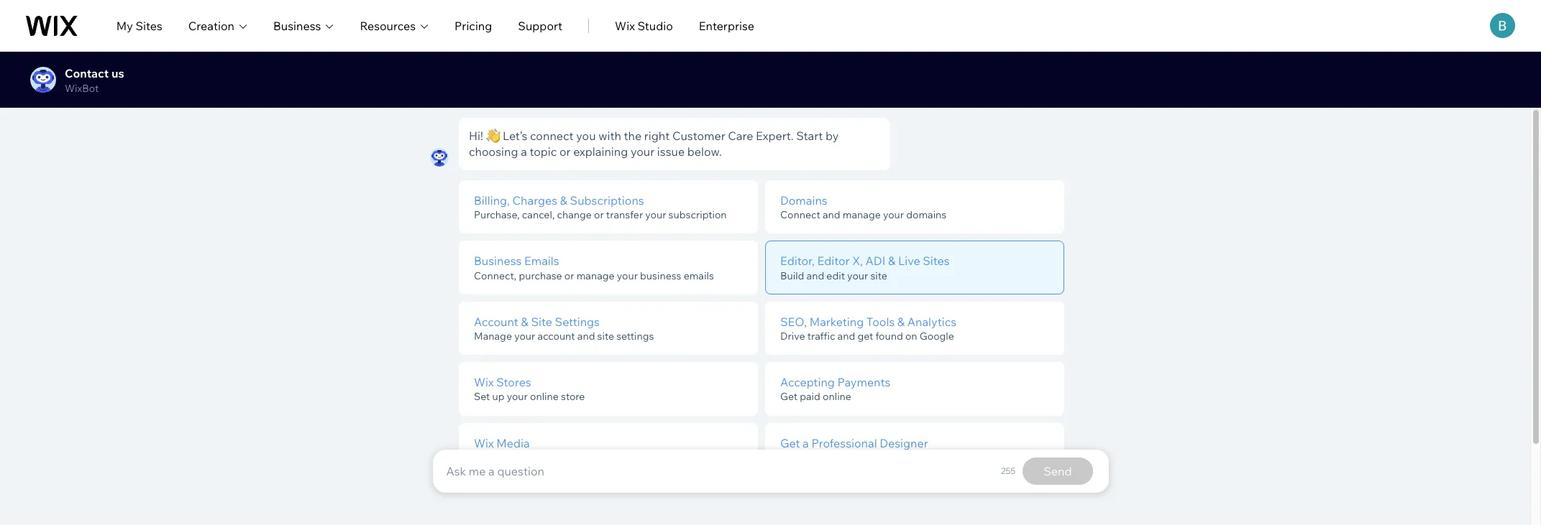Task type: describe. For each thing, give the bounding box(es) containing it.
my sites link
[[116, 17, 162, 34]]

pricing
[[455, 18, 492, 33]]

profile image image
[[1491, 13, 1516, 38]]

resources button
[[360, 17, 429, 34]]

creation
[[188, 18, 235, 33]]

business
[[273, 18, 321, 33]]

sites
[[136, 18, 162, 33]]

creation button
[[188, 17, 248, 34]]

wix
[[615, 18, 635, 33]]



Task type: locate. For each thing, give the bounding box(es) containing it.
pricing link
[[455, 17, 492, 34]]

enterprise
[[699, 18, 755, 33]]

wix studio
[[615, 18, 673, 33]]

enterprise link
[[699, 17, 755, 34]]

my
[[116, 18, 133, 33]]

studio
[[638, 18, 673, 33]]

resources
[[360, 18, 416, 33]]

my sites
[[116, 18, 162, 33]]

wix studio link
[[615, 17, 673, 34]]

support
[[518, 18, 563, 33]]

business button
[[273, 17, 334, 34]]

support link
[[518, 17, 563, 34]]



Task type: vqa. For each thing, say whether or not it's contained in the screenshot.
PRICING link
yes



